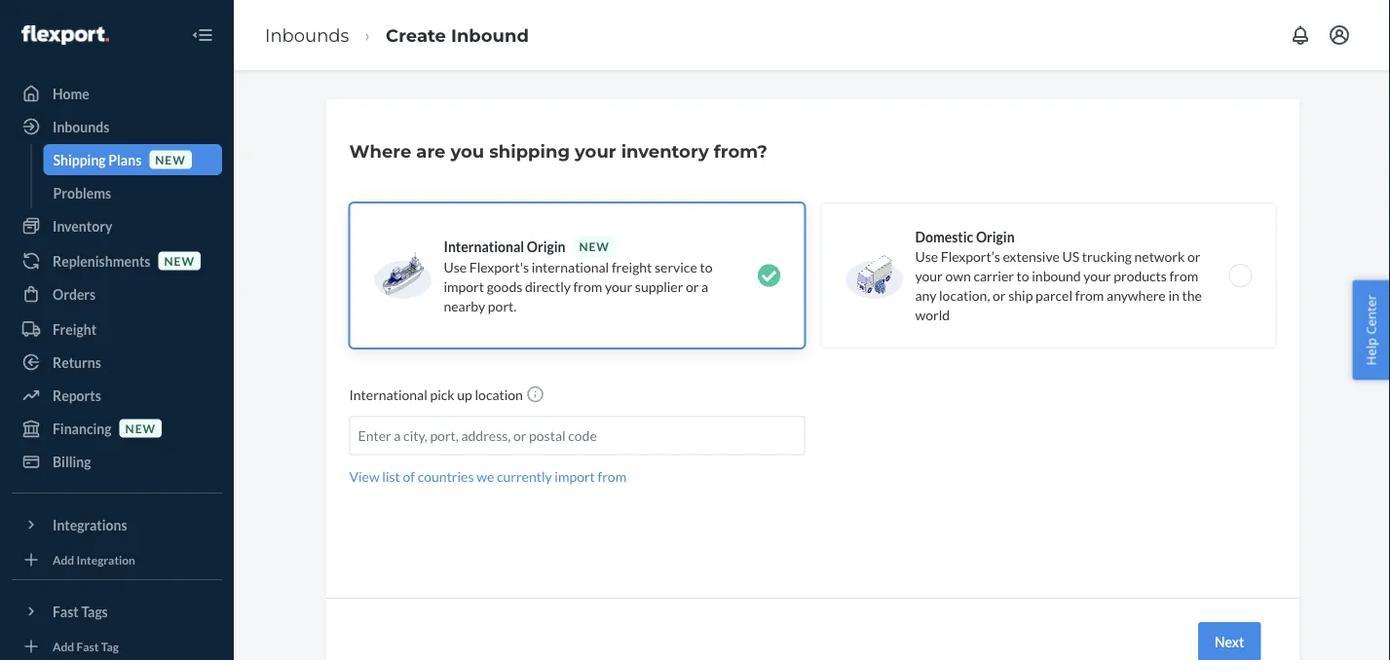 Task type: vqa. For each thing, say whether or not it's contained in the screenshot.
Talk to Support button
no



Task type: describe. For each thing, give the bounding box(es) containing it.
freight
[[612, 259, 652, 275]]

view
[[349, 469, 380, 485]]

help
[[1362, 338, 1380, 366]]

domestic origin use flexport's extensive us trucking network or your own carrier to inbound your products from any location, or ship parcel from anywhere in the world
[[915, 228, 1202, 323]]

next
[[1215, 634, 1245, 650]]

domestic
[[915, 228, 973, 245]]

import for from
[[555, 469, 595, 485]]

center
[[1362, 295, 1380, 335]]

view list of countries we currently import from button
[[349, 467, 627, 487]]

new for international origin
[[579, 239, 610, 253]]

integrations
[[53, 517, 127, 533]]

next button
[[1198, 623, 1261, 661]]

orders link
[[12, 279, 222, 310]]

use flexport's international freight service to import goods directly from your supplier or a nearby port.
[[444, 259, 713, 314]]

inbounds inside breadcrumbs navigation
[[265, 24, 349, 46]]

billing link
[[12, 446, 222, 477]]

shipping
[[53, 151, 106, 168]]

help center button
[[1353, 280, 1390, 380]]

use inside use flexport's international freight service to import goods directly from your supplier or a nearby port.
[[444, 259, 467, 275]]

inventory
[[621, 140, 709, 162]]

origin for international
[[527, 238, 565, 255]]

tag
[[101, 640, 119, 654]]

ship
[[1009, 287, 1033, 303]]

add for add fast tag
[[53, 640, 74, 654]]

replenishments
[[53, 253, 150, 269]]

1 vertical spatial fast
[[76, 640, 99, 654]]

network
[[1135, 248, 1185, 265]]

billing
[[53, 454, 91, 470]]

or inside use flexport's international freight service to import goods directly from your supplier or a nearby port.
[[686, 278, 699, 295]]

fast tags button
[[12, 596, 222, 627]]

port,
[[430, 428, 459, 444]]

from inside use flexport's international freight service to import goods directly from your supplier or a nearby port.
[[573, 278, 602, 295]]

pick
[[430, 387, 455, 403]]

from right parcel
[[1075, 287, 1104, 303]]

international origin
[[444, 238, 565, 255]]

location
[[475, 387, 523, 403]]

extensive
[[1003, 248, 1060, 265]]

own
[[945, 267, 971, 284]]

create inbound
[[386, 24, 529, 46]]

your down trucking
[[1084, 267, 1111, 284]]

parcel
[[1036, 287, 1073, 303]]

anywhere
[[1107, 287, 1166, 303]]

to inside use flexport's international freight service to import goods directly from your supplier or a nearby port.
[[700, 259, 713, 275]]

international for international origin
[[444, 238, 524, 255]]

0 vertical spatial inbounds link
[[265, 24, 349, 46]]

international pick up location
[[349, 387, 526, 403]]

import for goods
[[444, 278, 484, 295]]

help center
[[1362, 295, 1380, 366]]

tags
[[81, 604, 108, 620]]

orders
[[53, 286, 96, 303]]

returns
[[53, 354, 101, 371]]

flexport logo image
[[21, 25, 109, 45]]

products
[[1114, 267, 1167, 284]]

location,
[[939, 287, 990, 303]]

carrier
[[974, 267, 1014, 284]]

integration
[[76, 553, 135, 567]]

freight link
[[12, 314, 222, 345]]

are
[[416, 140, 446, 162]]

0 horizontal spatial inbounds link
[[12, 111, 222, 142]]

inbound
[[451, 24, 529, 46]]

add fast tag
[[53, 640, 119, 654]]

add fast tag link
[[12, 635, 222, 659]]

inventory link
[[12, 210, 222, 242]]

or right network
[[1188, 248, 1201, 265]]

inventory
[[53, 218, 112, 234]]

international
[[532, 259, 609, 275]]

returns link
[[12, 347, 222, 378]]

new for financing
[[125, 421, 156, 435]]

add for add integration
[[53, 553, 74, 567]]

port.
[[488, 298, 517, 314]]

any
[[915, 287, 937, 303]]

1 vertical spatial inbounds
[[53, 118, 109, 135]]

your inside use flexport's international freight service to import goods directly from your supplier or a nearby port.
[[605, 278, 632, 295]]

integrations button
[[12, 510, 222, 541]]

address,
[[461, 428, 511, 444]]

us
[[1062, 248, 1080, 265]]

fast tags
[[53, 604, 108, 620]]

countries
[[418, 469, 474, 485]]

your up any
[[915, 267, 943, 284]]



Task type: locate. For each thing, give the bounding box(es) containing it.
open notifications image
[[1289, 23, 1312, 47]]

or down carrier
[[993, 287, 1006, 303]]

origin inside domestic origin use flexport's extensive us trucking network or your own carrier to inbound your products from any location, or ship parcel from anywhere in the world
[[976, 228, 1015, 245]]

add left integration
[[53, 553, 74, 567]]

1 horizontal spatial inbounds link
[[265, 24, 349, 46]]

service
[[655, 259, 697, 275]]

a
[[702, 278, 708, 295], [394, 428, 401, 444]]

origin for domestic
[[976, 228, 1015, 245]]

1 horizontal spatial use
[[915, 248, 938, 265]]

origin up "international"
[[527, 238, 565, 255]]

home link
[[12, 78, 222, 109]]

use down domestic
[[915, 248, 938, 265]]

you
[[451, 140, 484, 162]]

use
[[915, 248, 938, 265], [444, 259, 467, 275]]

use up the nearby
[[444, 259, 467, 275]]

your down freight
[[605, 278, 632, 295]]

import
[[444, 278, 484, 295], [555, 469, 595, 485]]

flexport's
[[469, 259, 529, 275]]

plans
[[108, 151, 142, 168]]

new
[[155, 152, 186, 167], [579, 239, 610, 253], [164, 254, 195, 268], [125, 421, 156, 435]]

create inbound link
[[386, 24, 529, 46]]

1 vertical spatial a
[[394, 428, 401, 444]]

2 add from the top
[[53, 640, 74, 654]]

0 horizontal spatial inbounds
[[53, 118, 109, 135]]

goods
[[487, 278, 522, 295]]

international up 'enter'
[[349, 387, 427, 403]]

0 horizontal spatial a
[[394, 428, 401, 444]]

shipping plans
[[53, 151, 142, 168]]

0 horizontal spatial to
[[700, 259, 713, 275]]

reports
[[53, 387, 101, 404]]

add integration link
[[12, 549, 222, 572]]

import down code
[[555, 469, 595, 485]]

code
[[568, 428, 597, 444]]

1 vertical spatial import
[[555, 469, 595, 485]]

1 horizontal spatial inbounds
[[265, 24, 349, 46]]

0 horizontal spatial origin
[[527, 238, 565, 255]]

use inside domestic origin use flexport's extensive us trucking network or your own carrier to inbound your products from any location, or ship parcel from anywhere in the world
[[915, 248, 938, 265]]

from
[[1170, 267, 1199, 284], [573, 278, 602, 295], [1075, 287, 1104, 303], [598, 469, 627, 485]]

0 vertical spatial international
[[444, 238, 524, 255]]

0 vertical spatial a
[[702, 278, 708, 295]]

add
[[53, 553, 74, 567], [53, 640, 74, 654]]

0 vertical spatial fast
[[53, 604, 79, 620]]

financing
[[53, 420, 112, 437]]

city,
[[403, 428, 427, 444]]

a right supplier
[[702, 278, 708, 295]]

0 horizontal spatial international
[[349, 387, 427, 403]]

list
[[382, 469, 400, 485]]

1 vertical spatial inbounds link
[[12, 111, 222, 142]]

origin
[[976, 228, 1015, 245], [527, 238, 565, 255]]

view list of countries we currently import from
[[349, 469, 627, 485]]

1 vertical spatial add
[[53, 640, 74, 654]]

1 horizontal spatial import
[[555, 469, 595, 485]]

0 horizontal spatial import
[[444, 278, 484, 295]]

problems
[[53, 185, 111, 201]]

0 vertical spatial add
[[53, 553, 74, 567]]

flexport's
[[941, 248, 1000, 265]]

fast inside dropdown button
[[53, 604, 79, 620]]

a inside use flexport's international freight service to import goods directly from your supplier or a nearby port.
[[702, 278, 708, 295]]

fast
[[53, 604, 79, 620], [76, 640, 99, 654]]

1 horizontal spatial a
[[702, 278, 708, 295]]

enter a city, port, address, or postal code
[[358, 428, 597, 444]]

from up the
[[1170, 267, 1199, 284]]

or left 'postal'
[[513, 428, 526, 444]]

0 vertical spatial inbounds
[[265, 24, 349, 46]]

reports link
[[12, 380, 222, 411]]

where
[[349, 140, 411, 162]]

to
[[700, 259, 713, 275], [1017, 267, 1029, 284]]

from?
[[714, 140, 768, 162]]

the
[[1182, 287, 1202, 303]]

import up the nearby
[[444, 278, 484, 295]]

in
[[1169, 287, 1180, 303]]

new right plans
[[155, 152, 186, 167]]

where are you shipping your inventory from?
[[349, 140, 768, 162]]

up
[[457, 387, 472, 403]]

inbounds
[[265, 24, 349, 46], [53, 118, 109, 135]]

inbound
[[1032, 267, 1081, 284]]

supplier
[[635, 278, 683, 295]]

a left 'city,'
[[394, 428, 401, 444]]

to inside domestic origin use flexport's extensive us trucking network or your own carrier to inbound your products from any location, or ship parcel from anywhere in the world
[[1017, 267, 1029, 284]]

of
[[403, 469, 415, 485]]

0 vertical spatial import
[[444, 278, 484, 295]]

check circle image
[[757, 264, 781, 287]]

your right shipping
[[575, 140, 616, 162]]

close navigation image
[[191, 23, 214, 47]]

freight
[[53, 321, 97, 338]]

trucking
[[1082, 248, 1132, 265]]

enter
[[358, 428, 391, 444]]

to right service
[[700, 259, 713, 275]]

0 horizontal spatial use
[[444, 259, 467, 275]]

international up the flexport's
[[444, 238, 524, 255]]

international for international pick up location
[[349, 387, 427, 403]]

new for replenishments
[[164, 254, 195, 268]]

new for shipping plans
[[155, 152, 186, 167]]

or down service
[[686, 278, 699, 295]]

shipping
[[489, 140, 570, 162]]

1 horizontal spatial origin
[[976, 228, 1015, 245]]

1 add from the top
[[53, 553, 74, 567]]

import inside use flexport's international freight service to import goods directly from your supplier or a nearby port.
[[444, 278, 484, 295]]

fast left tags
[[53, 604, 79, 620]]

home
[[53, 85, 89, 102]]

from right currently
[[598, 469, 627, 485]]

1 vertical spatial international
[[349, 387, 427, 403]]

breadcrumbs navigation
[[249, 7, 545, 63]]

from down "international"
[[573, 278, 602, 295]]

world
[[915, 306, 950, 323]]

create
[[386, 24, 446, 46]]

to up ship
[[1017, 267, 1029, 284]]

nearby
[[444, 298, 485, 314]]

international
[[444, 238, 524, 255], [349, 387, 427, 403]]

add integration
[[53, 553, 135, 567]]

problems link
[[43, 177, 222, 208]]

from inside button
[[598, 469, 627, 485]]

fast left tag
[[76, 640, 99, 654]]

new up "international"
[[579, 239, 610, 253]]

new up orders link at the left top of page
[[164, 254, 195, 268]]

inbounds link
[[265, 24, 349, 46], [12, 111, 222, 142]]

1 horizontal spatial to
[[1017, 267, 1029, 284]]

1 horizontal spatial international
[[444, 238, 524, 255]]

origin up flexport's
[[976, 228, 1015, 245]]

directly
[[525, 278, 571, 295]]

add down 'fast tags'
[[53, 640, 74, 654]]

your
[[575, 140, 616, 162], [915, 267, 943, 284], [1084, 267, 1111, 284], [605, 278, 632, 295]]

import inside button
[[555, 469, 595, 485]]

currently
[[497, 469, 552, 485]]

postal
[[529, 428, 566, 444]]

new down reports link
[[125, 421, 156, 435]]

open account menu image
[[1328, 23, 1351, 47]]

we
[[477, 469, 494, 485]]



